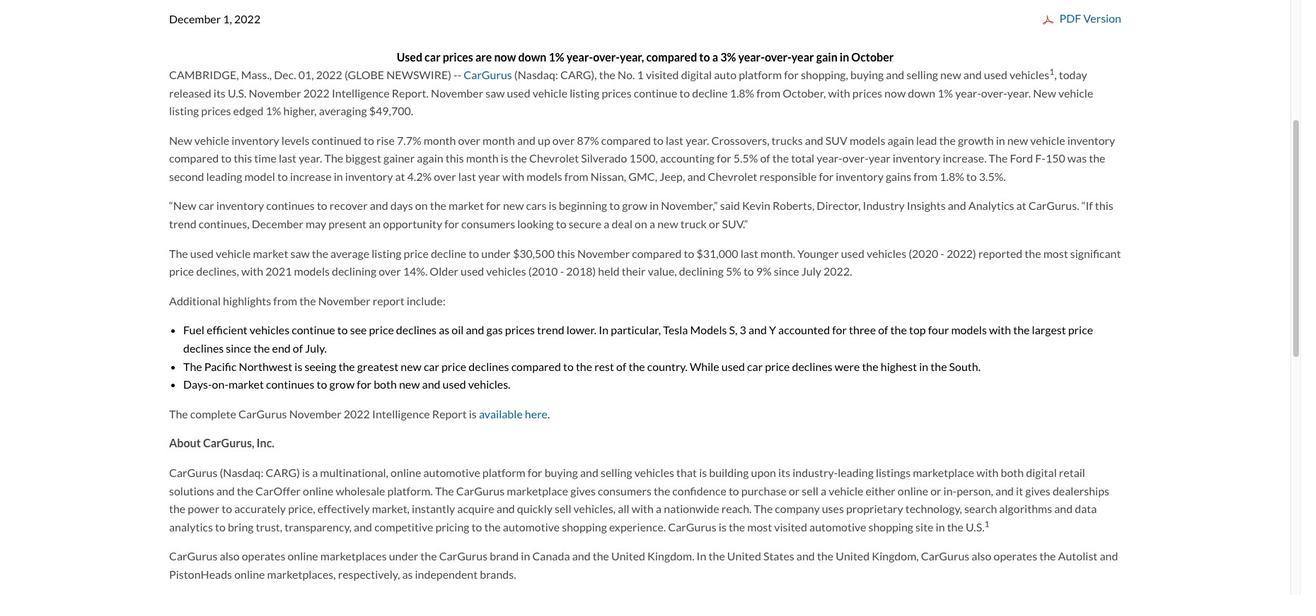 Task type: vqa. For each thing, say whether or not it's contained in the screenshot.
first define from the right
no



Task type: describe. For each thing, give the bounding box(es) containing it.
with inside new vehicle inventory levels continued to rise 7.7% month over month and up over 87% compared to last year. crossovers, trucks and suv models again lead the growth in new vehicle inventory compared to this time last year. the biggest gainer again this month is the chevrolet silverado 1500, accounting for 5.5% of the total year-over-year inventory increase. the ford f-150 was the second leading model to increase in inventory at 4.2% over last year with models from nissan, gmc,
[[502, 170, 525, 183]]

recover
[[330, 199, 368, 213]]

november,"
[[661, 199, 718, 213]]

to inside last month. younger used vehicles (2020 - 2022) reported the most significant price declines, with 2021 models declining over 14%. older used vehicles (2010 - 2018) held their value, declining 5% to 9% since
[[744, 265, 754, 278]]

1500,
[[629, 152, 658, 165]]

over right 7.7%
[[458, 134, 481, 147]]

1 vertical spatial year.
[[686, 134, 709, 147]]

and inside "also operates the autolist and pistonheads online marketplaces, respectively, as independent brands."
[[1100, 550, 1118, 564]]

no.
[[618, 68, 635, 81]]

was
[[1068, 152, 1087, 165]]

efficient
[[207, 324, 248, 337]]

or inside the . "if this trend continues, december may present an opportunity for consumers looking to secure a deal on a new truck or suv."
[[709, 217, 720, 231]]

0 horizontal spatial now
[[494, 50, 516, 64]]

to up the reach.
[[729, 484, 739, 498]]

saw inside intelligence report. november saw used vehicle listing prices continue to decline 1.8% from october, with prices now down 1% year-over-year. new vehicle listing prices edged 1% higher, averaging
[[486, 86, 505, 99]]

1.8% inside intelligence report. november saw used vehicle listing prices continue to decline 1.8% from october, with prices now down 1% year-over-year. new vehicle listing prices edged 1% higher, averaging
[[730, 86, 755, 99]]

buying inside cambridge, mass. , dec.  01, 2022 (globe newswire) -- cargurus (nasdaq: carg), the no. 1 visited digital auto platform for shopping, buying and selling new and used vehicles 1
[[851, 68, 884, 81]]

wholesale
[[336, 484, 385, 498]]

new left cars
[[503, 199, 524, 213]]

fuel efficient vehicles continue to see price declines as oil and gas prices trend lower. in particular, tesla models s, 3 and y accounted for three of the top four models with the largest price declines since the end of july. the pacific northwest is seeing the greatest new car price declines compared to the rest of the country. while used car price declines were the highest in the south. days-on-market continues to grow for both new and used vehicles.
[[183, 324, 1093, 392]]

used
[[397, 50, 423, 64]]

a down industry-
[[821, 484, 827, 498]]

over- up cambridge, mass. , dec.  01, 2022 (globe newswire) -- cargurus (nasdaq: carg), the no. 1 visited digital auto platform for shopping, buying and selling new and used vehicles 1
[[593, 50, 620, 64]]

, down site at the bottom of page
[[917, 550, 919, 564]]

opportunity
[[383, 217, 442, 231]]

as inside "also operates the autolist and pistonheads online marketplaces, respectively, as independent brands."
[[402, 568, 413, 582]]

pacific
[[204, 360, 237, 373]]

2 kingdom from the left
[[872, 550, 917, 564]]

include:
[[407, 294, 446, 308]]

suv
[[826, 134, 848, 147]]

respectively,
[[338, 568, 400, 582]]

november inside intelligence report. november saw used vehicle listing prices continue to decline 1.8% from october, with prices now down 1% year-over-year. new vehicle listing prices edged 1% higher, averaging
[[431, 86, 483, 99]]

gainer
[[384, 152, 415, 165]]

models inside last month. younger used vehicles (2020 - 2022) reported the most significant price declines, with 2021 models declining over 14%. older used vehicles (2010 - 2018) held their value, declining 5% to 9% since
[[294, 265, 330, 278]]

beginning
[[559, 199, 607, 213]]

vehicle down carg),
[[533, 86, 568, 99]]

to right 'model'
[[277, 170, 288, 183]]

models inside fuel efficient vehicles continue to see price declines as oil and gas prices trend lower. in particular, tesla models s, 3 and y accounted for three of the top four models with the largest price declines since the end of july. the pacific northwest is seeing the greatest new car price declines compared to the rest of the country. while used car price declines were the highest in the south. days-on-market continues to grow for both new and used vehicles.
[[951, 324, 987, 337]]

1 horizontal spatial or
[[789, 484, 800, 498]]

an
[[369, 217, 381, 231]]

0 vertical spatial grow
[[622, 199, 648, 213]]

marketplaces,
[[267, 568, 336, 582]]

this left time
[[234, 152, 252, 165]]

power
[[188, 503, 219, 516]]

2 horizontal spatial 1
[[1050, 66, 1055, 77]]

inventory up director,
[[836, 170, 884, 183]]

available here link
[[479, 408, 548, 421]]

company
[[775, 503, 820, 516]]

automotive inside cargurus is the most visited automotive shopping site in the u.s. 1
[[810, 521, 866, 534]]

cargurus up pistonheads
[[169, 550, 218, 564]]

(2010
[[528, 265, 558, 278]]

the inside marketplace gives consumers the confidence to purchase or sell a vehicle either online or in-person, and it gives dealerships the power to accurately price, effectively market, instantly acquire and quickly sell vehicles, all with a nationwide reach. the company uses proprietary technology, search algorithms and data analytics to bring trust, transparency, and competitive pricing to the automotive shopping experience.
[[754, 503, 773, 516]]

prices left are
[[443, 50, 473, 64]]

year- inside new vehicle inventory levels continued to rise 7.7% month over month and up over 87% compared to last year. crossovers, trucks and suv models again lead the growth in new vehicle inventory compared to this time last year. the biggest gainer again this month is the chevrolet silverado 1500, accounting for 5.5% of the total year-over-year inventory increase. the ford f-150 was the second leading model to increase in inventory at 4.2% over last year with models from nissan, gmc,
[[817, 152, 843, 165]]

for inside the . "if this trend continues, december may present an opportunity for consumers looking to secure a deal on a new truck or suv."
[[445, 217, 459, 231]]

and left quickly at the bottom left of the page
[[497, 503, 515, 516]]

inventory up was
[[1068, 134, 1115, 147]]

1 vertical spatial 1%
[[938, 86, 953, 99]]

november down dec.
[[249, 86, 301, 99]]

to up 1500,
[[653, 134, 664, 147]]

intelligence report. november saw used vehicle listing prices continue to decline 1.8% from october, with prices now down 1% year-over-year. new vehicle listing prices edged 1% higher, averaging
[[169, 86, 1094, 118]]

november down the seeing
[[289, 408, 342, 421]]

cambridge, mass. , dec.  01, 2022 (globe newswire) -- cargurus (nasdaq: carg), the no. 1 visited digital auto platform for shopping, buying and selling new and used vehicles 1
[[169, 66, 1055, 81]]

0 vertical spatial market
[[449, 199, 484, 213]]

cargurus left "if at the right top
[[1029, 199, 1077, 213]]

the up about
[[169, 408, 188, 421]]

from inside new vehicle inventory levels continued to rise 7.7% month over month and up over 87% compared to last year. crossovers, trucks and suv models again lead the growth in new vehicle inventory compared to this time last year. the biggest gainer again this month is the chevrolet silverado 1500, accounting for 5.5% of the total year-over-year inventory increase. the ford f-150 was the second leading model to increase in inventory at 4.2% over last year with models from nissan, gmc,
[[565, 170, 589, 183]]

the used vehicle market saw the average listing price decline to under $30,500 this november compared to $31,000
[[169, 247, 739, 260]]

listings
[[876, 466, 911, 480]]

0 vertical spatial listing
[[570, 86, 600, 99]]

to up deal
[[610, 199, 620, 213]]

$49,700
[[369, 104, 411, 118]]

2022 down 01,
[[303, 86, 330, 99]]

jeep
[[660, 170, 683, 183]]

over inside last month. younger used vehicles (2020 - 2022) reported the most significant price declines, with 2021 models declining over 14%. older used vehicles (2010 - 2018) held their value, declining 5% to 9% since
[[379, 265, 401, 278]]

14%.
[[403, 265, 428, 278]]

to left time
[[221, 152, 232, 165]]

states
[[764, 550, 795, 564]]

vehicle inside marketplace gives consumers the confidence to purchase or sell a vehicle either online or in-person, and it gives dealerships the power to accurately price, effectively market, instantly acquire and quickly sell vehicles, all with a nationwide reach. the company uses proprietary technology, search algorithms and data analytics to bring trust, transparency, and competitive pricing to the automotive shopping experience.
[[829, 484, 864, 498]]

used inside cambridge, mass. , dec.  01, 2022 (globe newswire) -- cargurus (nasdaq: carg), the no. 1 visited digital auto platform for shopping, buying and selling new and used vehicles 1
[[984, 68, 1008, 81]]

new inside new vehicle inventory levels continued to rise 7.7% month over month and up over 87% compared to last year. crossovers, trucks and suv models again lead the growth in new vehicle inventory compared to this time last year. the biggest gainer again this month is the chevrolet silverado 1500, accounting for 5.5% of the total year-over-year inventory increase. the ford f-150 was the second leading model to increase in inventory at 4.2% over last year with models from nissan, gmc,
[[1008, 134, 1028, 147]]

to left rest
[[563, 360, 574, 373]]

prices inside fuel efficient vehicles continue to see price declines as oil and gas prices trend lower. in particular, tesla models s, 3 and y accounted for three of the top four models with the largest price declines since the end of july. the pacific northwest is seeing the greatest new car price declines compared to the rest of the country. while used car price declines were the highest in the south. days-on-market continues to grow for both new and used vehicles.
[[505, 324, 535, 337]]

automotive inside marketplace gives consumers the confidence to purchase or sell a vehicle either online or in-person, and it gives dealerships the power to accurately price, effectively market, instantly acquire and quickly sell vehicles, all with a nationwide reach. the company uses proprietary technology, search algorithms and data analytics to bring trust, transparency, and competitive pricing to the automotive shopping experience.
[[503, 521, 560, 534]]

declines down include:
[[396, 324, 437, 337]]

"if
[[1082, 199, 1093, 213]]

down inside intelligence report. november saw used vehicle listing prices continue to decline 1.8% from october, with prices now down 1% year-over-year. new vehicle listing prices edged 1% higher, averaging
[[908, 86, 936, 99]]

complete
[[190, 408, 236, 421]]

0 horizontal spatial 1
[[637, 68, 644, 81]]

vehicles left (2020
[[867, 247, 907, 260]]

report
[[432, 408, 467, 421]]

platform inside cambridge, mass. , dec.  01, 2022 (globe newswire) -- cargurus (nasdaq: carg), the no. 1 visited digital auto platform for shopping, buying and selling new and used vehicles 1
[[739, 68, 782, 81]]

november up the held
[[578, 247, 630, 260]]

this up 2018)
[[557, 247, 575, 260]]

chevrolet inside new vehicle inventory levels continued to rise 7.7% month over month and up over 87% compared to last year. crossovers, trucks and suv models again lead the growth in new vehicle inventory compared to this time last year. the biggest gainer again this month is the chevrolet silverado 1500, accounting for 5.5% of the total year-over-year inventory increase. the ford f-150 was the second leading model to increase in inventory at 4.2% over last year with models from nissan, gmc,
[[529, 152, 579, 165]]

$49,700 .
[[369, 104, 413, 118]]

here
[[525, 408, 548, 421]]

tesla
[[663, 324, 688, 337]]

1 vertical spatial in
[[697, 550, 707, 564]]

0 vertical spatial year
[[792, 50, 814, 64]]

selling inside cambridge, mass. , dec.  01, 2022 (globe newswire) -- cargurus (nasdaq: carg), the no. 1 visited digital auto platform for shopping, buying and selling new and used vehicles 1
[[907, 68, 938, 81]]

cargurus also operates online marketplaces under the cargurus brand in canada and the united kingdom . in the united states and the united kingdom , cargurus
[[169, 550, 970, 564]]

and left up
[[517, 134, 536, 147]]

0 horizontal spatial on
[[415, 199, 428, 213]]

on inside the . "if this trend continues, december may present an opportunity for consumers looking to secure a deal on a new truck or suv."
[[635, 217, 647, 231]]

october
[[852, 50, 894, 64]]

price up 14%.
[[404, 247, 429, 260]]

solutions
[[169, 484, 214, 498]]

models up cars
[[527, 170, 562, 183]]

year- right 3%
[[738, 50, 765, 64]]

increase.
[[943, 152, 987, 165]]

platform.
[[388, 484, 433, 498]]

1 horizontal spatial under
[[481, 247, 511, 260]]

price inside last month. younger used vehicles (2020 - 2022) reported the most significant price declines, with 2021 models declining over 14%. older used vehicles (2010 - 2018) held their value, declining 5% to 9% since
[[169, 265, 194, 278]]

0 vertical spatial 1%
[[549, 50, 564, 64]]

about cargurus, inc.
[[169, 437, 275, 450]]

caroffer
[[256, 484, 301, 498]]

0 vertical spatial december
[[169, 12, 221, 25]]

person,
[[957, 484, 994, 498]]

since inside last month. younger used vehicles (2020 - 2022) reported the most significant price declines, with 2021 models declining over 14%. older used vehicles (2010 - 2018) held their value, declining 5% to 9% since
[[774, 265, 799, 278]]

and up vehicles,
[[580, 466, 599, 480]]

1 vertical spatial saw
[[291, 247, 310, 260]]

car right "new
[[199, 199, 214, 213]]

0 horizontal spatial decline
[[431, 247, 467, 260]]

3 united from the left
[[836, 550, 870, 564]]

used down the used vehicle market saw the average listing price decline to under $30,500 this november compared to $31,000
[[461, 265, 484, 278]]

continue inside fuel efficient vehicles continue to see price declines as oil and gas prices trend lower. in particular, tesla models s, 3 and y accounted for three of the top four models with the largest price declines since the end of july. the pacific northwest is seeing the greatest new car price declines compared to the rest of the country. while used car price declines were the highest in the south. days-on-market continues to grow for both new and used vehicles.
[[292, 324, 335, 337]]

continues inside fuel efficient vehicles continue to see price declines as oil and gas prices trend lower. in particular, tesla models s, 3 and y accounted for three of the top four models with the largest price declines since the end of july. the pacific northwest is seeing the greatest new car price declines compared to the rest of the country. while used car price declines were the highest in the south. days-on-market continues to grow for both new and used vehicles.
[[266, 378, 315, 392]]

released
[[169, 86, 211, 99]]

1 vertical spatial year
[[869, 152, 891, 165]]

rise
[[377, 134, 395, 147]]

vehicle down the today
[[1059, 86, 1094, 99]]

analytics
[[969, 199, 1014, 213]]

a left 3%
[[712, 50, 718, 64]]

of right three at bottom right
[[878, 324, 889, 337]]

0 vertical spatial sell
[[802, 484, 819, 498]]

consumers inside the . "if this trend continues, december may present an opportunity for consumers looking to secure a deal on a new truck or suv."
[[461, 217, 515, 231]]

trust,
[[256, 521, 283, 534]]

compared up value,
[[632, 247, 682, 260]]

2022 inside cambridge, mass. , dec.  01, 2022 (globe newswire) -- cargurus (nasdaq: carg), the no. 1 visited digital auto platform for shopping, buying and selling new and used vehicles 1
[[316, 68, 342, 81]]

pdf
[[1060, 11, 1082, 25]]

the up 3.5%.
[[989, 152, 1008, 165]]

(nasdaq: inside cambridge, mass. , dec.  01, 2022 (globe newswire) -- cargurus (nasdaq: carg), the no. 1 visited digital auto platform for shopping, buying and selling new and used vehicles 1
[[514, 68, 558, 81]]

consumers inside marketplace gives consumers the confidence to purchase or sell a vehicle either online or in-person, and it gives dealerships the power to accurately price, effectively market, instantly acquire and quickly sell vehicles, all with a nationwide reach. the company uses proprietary technology, search algorithms and data analytics to bring trust, transparency, and competitive pricing to the automotive shopping experience.
[[598, 484, 652, 498]]

$30,500
[[513, 247, 555, 260]]

levels
[[282, 134, 310, 147]]

shopping,
[[801, 68, 848, 81]]

transparency,
[[285, 521, 352, 534]]

continue inside intelligence report. november saw used vehicle listing prices continue to decline 1.8% from october, with prices now down 1% year-over-year. new vehicle listing prices edged 1% higher, averaging
[[634, 86, 677, 99]]

to down acquire on the left bottom of page
[[472, 521, 482, 534]]

0 vertical spatial continues
[[266, 199, 315, 213]]

shopping inside marketplace gives consumers the confidence to purchase or sell a vehicle either online or in-person, and it gives dealerships the power to accurately price, effectively market, instantly acquire and quickly sell vehicles, all with a nationwide reach. the company uses proprietary technology, search algorithms and data analytics to bring trust, transparency, and competitive pricing to the automotive shopping experience.
[[562, 521, 607, 534]]

(nasdaq: carg) is a multinational, online automotive platform for buying and selling vehicles that is building upon its industry-leading listings marketplace with both digital retail solutions and the caroffer online wholesale platform. the
[[169, 466, 1086, 498]]

marketplace inside marketplace gives consumers the confidence to purchase or sell a vehicle either online or in-person, and it gives dealerships the power to accurately price, effectively market, instantly acquire and quickly sell vehicles, all with a nationwide reach. the company uses proprietary technology, search algorithms and data analytics to bring trust, transparency, and competitive pricing to the automotive shopping experience.
[[507, 484, 568, 498]]

3.5%.
[[979, 170, 1006, 183]]

and down the effectively
[[354, 521, 372, 534]]

seeing
[[305, 360, 336, 373]]

1 vertical spatial again
[[417, 152, 443, 165]]

last inside last month. younger used vehicles (2020 - 2022) reported the most significant price declines, with 2021 models declining over 14%. older used vehicles (2010 - 2018) held their value, declining 5% to 9% since
[[741, 247, 758, 260]]

. "if this trend continues, december may present an opportunity for consumers looking to secure a deal on a new truck or suv."
[[169, 199, 1114, 231]]

inc.
[[257, 437, 275, 450]]

(nasdaq: inside the (nasdaq: carg) is a multinational, online automotive platform for buying and selling vehicles that is building upon its industry-leading listings marketplace with both digital retail solutions and the caroffer online wholesale platform. the
[[220, 466, 264, 480]]

four
[[928, 324, 949, 337]]

year. inside intelligence report. november saw used vehicle listing prices continue to decline 1.8% from october, with prices now down 1% year-over-year. new vehicle listing prices edged 1% higher, averaging
[[1008, 86, 1031, 99]]

see
[[350, 324, 367, 337]]

1 gives from the left
[[571, 484, 596, 498]]

brand
[[490, 550, 519, 564]]

1 inside cargurus is the most visited automotive shopping site in the u.s. 1
[[985, 519, 990, 530]]

3%
[[721, 50, 736, 64]]

last month. younger used vehicles (2020 - 2022) reported the most significant price declines, with 2021 models declining over 14%. older used vehicles (2010 - 2018) held their value, declining 5% to 9% since
[[169, 247, 1121, 278]]

additional highlights from the november report include:
[[169, 294, 446, 308]]

and right canada
[[572, 550, 591, 564]]

(globe
[[345, 68, 384, 81]]

purchase
[[742, 484, 787, 498]]

1 horizontal spatial chevrolet
[[708, 170, 758, 183]]

to left rise
[[364, 134, 374, 147]]

online up marketplaces,
[[288, 550, 318, 564]]

compared right year,
[[646, 50, 697, 64]]

1 vertical spatial market
[[253, 247, 288, 260]]

prices down released
[[201, 104, 231, 118]]

accounted
[[779, 324, 830, 337]]

a right deal
[[650, 217, 655, 231]]

its inside the (nasdaq: carg) is a multinational, online automotive platform for buying and selling vehicles that is building upon its industry-leading listings marketplace with both digital retail solutions and the caroffer online wholesale platform. the
[[779, 466, 791, 480]]

for inside cambridge, mass. , dec.  01, 2022 (globe newswire) -- cargurus (nasdaq: carg), the no. 1 visited digital auto platform for shopping, buying and selling new and used vehicles 1
[[784, 68, 799, 81]]

year- up carg),
[[567, 50, 593, 64]]

to up bring at the bottom left of page
[[222, 503, 232, 516]]

held
[[598, 265, 620, 278]]

2 declining from the left
[[679, 265, 724, 278]]

to up the may at the left of page
[[317, 199, 327, 213]]

1 united from the left
[[611, 550, 645, 564]]

declines up vehicles.
[[469, 360, 509, 373]]

days-
[[183, 378, 212, 392]]

to inside the . "if this trend continues, december may present an opportunity for consumers looking to secure a deal on a new truck or suv."
[[556, 217, 567, 231]]

at inside new vehicle inventory levels continued to rise 7.7% month over month and up over 87% compared to last year. crossovers, trucks and suv models again lead the growth in new vehicle inventory compared to this time last year. the biggest gainer again this month is the chevrolet silverado 1500, accounting for 5.5% of the total year-over-year inventory increase. the ford f-150 was the second leading model to increase in inventory at 4.2% over last year with models from nissan, gmc,
[[395, 170, 405, 183]]

2021
[[266, 265, 292, 278]]

edged
[[233, 104, 264, 118]]

and right oil
[[466, 324, 484, 337]]

1 horizontal spatial again
[[888, 134, 914, 147]]

reach.
[[722, 503, 752, 516]]

over- up the october,
[[765, 50, 792, 64]]

1 also from the left
[[220, 550, 240, 564]]

u.s. november 2022
[[228, 86, 330, 99]]

vehicle up declines,
[[216, 247, 251, 260]]

search
[[965, 503, 997, 516]]

. right july
[[850, 265, 852, 278]]

instantly
[[412, 503, 455, 516]]

vehicle up second
[[194, 134, 229, 147]]

. down the "nationwide"
[[692, 550, 695, 564]]

u.s. inside cargurus is the most visited automotive shopping site in the u.s. 1
[[966, 521, 985, 534]]

and down accounting
[[687, 170, 706, 183]]

used up july 2022 .
[[841, 247, 865, 260]]

1 horizontal spatial listing
[[372, 247, 402, 260]]

biggest
[[346, 152, 381, 165]]

shopping inside cargurus is the most visited automotive shopping site in the u.s. 1
[[869, 521, 914, 534]]

and up the report on the bottom of page
[[422, 378, 441, 392]]

its inside , today released its
[[214, 86, 226, 99]]

november up see
[[318, 294, 371, 308]]

marketplace gives consumers the confidence to purchase or sell a vehicle either online or in-person, and it gives dealerships the power to accurately price, effectively market, instantly acquire and quickly sell vehicles, all with a nationwide reach. the company uses proprietary technology, search algorithms and data analytics to bring trust, transparency, and competitive pricing to the automotive shopping experience.
[[169, 484, 1110, 534]]

compared up second
[[169, 152, 219, 165]]

with inside marketplace gives consumers the confidence to purchase or sell a vehicle either online or in-person, and it gives dealerships the power to accurately price, effectively market, instantly acquire and quickly sell vehicles, all with a nationwide reach. the company uses proprietary technology, search algorithms and data analytics to bring trust, transparency, and competitive pricing to the automotive shopping experience.
[[632, 503, 654, 516]]

and right '3' at right
[[749, 324, 767, 337]]

proprietary
[[846, 503, 903, 516]]

to left "$30,500"
[[469, 247, 479, 260]]

a left deal
[[604, 217, 610, 231]]

cargurus up inc.
[[239, 408, 287, 421]]

online up price,
[[303, 484, 334, 498]]

the inside cambridge, mass. , dec.  01, 2022 (globe newswire) -- cargurus (nasdaq: carg), the no. 1 visited digital auto platform for shopping, buying and selling new and used vehicles 1
[[599, 68, 616, 81]]

month.
[[761, 247, 795, 260]]

cargurus inside cargurus is the most visited automotive shopping site in the u.s. 1
[[668, 521, 717, 534]]

second
[[169, 170, 204, 183]]

2022 down greatest
[[344, 408, 370, 421]]

online inside marketplace gives consumers the confidence to purchase or sell a vehicle either online or in-person, and it gives dealerships the power to accurately price, effectively market, instantly acquire and quickly sell vehicles, all with a nationwide reach. the company uses proprietary technology, search algorithms and data analytics to bring trust, transparency, and competitive pricing to the automotive shopping experience.
[[898, 484, 929, 498]]

over- inside intelligence report. november saw used vehicle listing prices continue to decline 1.8% from october, with prices now down 1% year-over-year. new vehicle listing prices edged 1% higher, averaging
[[981, 86, 1008, 99]]

to left bring at the bottom left of page
[[215, 521, 226, 534]]

for up director,
[[819, 170, 834, 183]]

pricing
[[436, 521, 470, 534]]

the inside the (nasdaq: carg) is a multinational, online automotive platform for buying and selling vehicles that is building upon its industry-leading listings marketplace with both digital retail solutions and the caroffer online wholesale platform. the
[[237, 484, 253, 498]]

0 vertical spatial down
[[518, 50, 547, 64]]

with inside last month. younger used vehicles (2020 - 2022) reported the most significant price declines, with 2021 models declining over 14%. older used vehicles (2010 - 2018) held their value, declining 5% to 9% since
[[241, 265, 263, 278]]

1 vertical spatial intelligence
[[372, 408, 430, 421]]

industry
[[863, 199, 905, 213]]

trucks
[[772, 134, 803, 147]]

gain
[[816, 50, 838, 64]]

is inside new vehicle inventory levels continued to rise 7.7% month over month and up over 87% compared to last year. crossovers, trucks and suv models again lead the growth in new vehicle inventory compared to this time last year. the biggest gainer again this month is the chevrolet silverado 1500, accounting for 5.5% of the total year-over-year inventory increase. the ford f-150 was the second leading model to increase in inventory at 4.2% over last year with models from nissan, gmc,
[[501, 152, 509, 165]]

new up the complete cargurus november 2022 intelligence report is available here .
[[399, 378, 420, 392]]

in right increase
[[334, 170, 343, 183]]



Task type: locate. For each thing, give the bounding box(es) containing it.
0 horizontal spatial operates
[[242, 550, 285, 564]]

also inside "also operates the autolist and pistonheads online marketplaces, respectively, as independent brands."
[[972, 550, 992, 564]]

0 horizontal spatial visited
[[646, 68, 679, 81]]

now inside intelligence report. november saw used vehicle listing prices continue to decline 1.8% from october, with prices now down 1% year-over-year. new vehicle listing prices edged 1% higher, averaging
[[885, 86, 906, 99]]

online
[[391, 466, 421, 480], [303, 484, 334, 498], [898, 484, 929, 498], [288, 550, 318, 564], [234, 568, 265, 582]]

0 horizontal spatial shopping
[[562, 521, 607, 534]]

and up growth
[[964, 68, 982, 81]]

with inside intelligence report. november saw used vehicle listing prices continue to decline 1.8% from october, with prices now down 1% year-over-year. new vehicle listing prices edged 1% higher, averaging
[[828, 86, 850, 99]]

since inside fuel efficient vehicles continue to see price declines as oil and gas prices trend lower. in particular, tesla models s, 3 and y accounted for three of the top four models with the largest price declines since the end of july. the pacific northwest is seeing the greatest new car price declines compared to the rest of the country. while used car price declines were the highest in the south. days-on-market continues to grow for both new and used vehicles.
[[226, 342, 251, 355]]

1 horizontal spatial marketplace
[[913, 466, 975, 480]]

inventory down lead on the right
[[893, 152, 941, 165]]

operates inside "also operates the autolist and pistonheads online marketplaces, respectively, as independent brands."
[[994, 550, 1038, 564]]

rest
[[595, 360, 614, 373]]

2 united from the left
[[727, 550, 761, 564]]

, left director,
[[812, 199, 815, 213]]

highest
[[881, 360, 917, 373]]

country.
[[647, 360, 688, 373]]

new left truck
[[658, 217, 678, 231]]

accurately
[[234, 503, 286, 516]]

their
[[622, 265, 646, 278]]

down up lead on the right
[[908, 86, 936, 99]]

1 horizontal spatial since
[[774, 265, 799, 278]]

uses
[[822, 503, 844, 516]]

cambridge,
[[169, 68, 239, 81]]

largest
[[1032, 324, 1066, 337]]

continues,
[[199, 217, 250, 231]]

and
[[886, 68, 905, 81], [964, 68, 982, 81], [517, 134, 536, 147], [805, 134, 824, 147], [687, 170, 706, 183], [370, 199, 388, 213], [948, 199, 966, 213], [466, 324, 484, 337], [749, 324, 767, 337], [422, 378, 441, 392], [580, 466, 599, 480], [216, 484, 235, 498], [996, 484, 1014, 498], [497, 503, 515, 516], [1055, 503, 1073, 516], [354, 521, 372, 534], [572, 550, 591, 564], [797, 550, 815, 564], [1100, 550, 1118, 564]]

highlights
[[223, 294, 271, 308]]

model
[[244, 170, 275, 183]]

brands.
[[480, 568, 516, 582]]

saw down the cargurus link
[[486, 86, 505, 99]]

continue up july.
[[292, 324, 335, 337]]

compared inside fuel efficient vehicles continue to see price declines as oil and gas prices trend lower. in particular, tesla models s, 3 and y accounted for three of the top four models with the largest price declines since the end of july. the pacific northwest is seeing the greatest new car price declines compared to the rest of the country. while used car price declines were the highest in the south. days-on-market continues to grow for both new and used vehicles.
[[511, 360, 561, 373]]

listing down carg),
[[570, 86, 600, 99]]

a inside the (nasdaq: carg) is a multinational, online automotive platform for buying and selling vehicles that is building upon its industry-leading listings marketplace with both digital retail solutions and the caroffer online wholesale platform. the
[[312, 466, 318, 480]]

0 vertical spatial decline
[[692, 86, 728, 99]]

in down gmc,
[[650, 199, 659, 213]]

trend left lower.
[[537, 324, 565, 337]]

is inside fuel efficient vehicles continue to see price declines as oil and gas prices trend lower. in particular, tesla models s, 3 and y accounted for three of the top four models with the largest price declines since the end of july. the pacific northwest is seeing the greatest new car price declines compared to the rest of the country. while used car price declines were the highest in the south. days-on-market continues to grow for both new and used vehicles.
[[295, 360, 302, 373]]

platform inside the (nasdaq: carg) is a multinational, online automotive platform for buying and selling vehicles that is building upon its industry-leading listings marketplace with both digital retail solutions and the caroffer online wholesale platform. the
[[483, 466, 526, 480]]

2 vertical spatial year.
[[299, 152, 322, 165]]

1 horizontal spatial on
[[635, 217, 647, 231]]

buying inside the (nasdaq: carg) is a multinational, online automotive platform for buying and selling vehicles that is building upon its industry-leading listings marketplace with both digital retail solutions and the caroffer online wholesale platform. the
[[545, 466, 578, 480]]

1 vertical spatial 1.8%
[[940, 170, 964, 183]]

both
[[374, 378, 397, 392], [1001, 466, 1024, 480]]

leading inside the (nasdaq: carg) is a multinational, online automotive platform for buying and selling vehicles that is building upon its industry-leading listings marketplace with both digital retail solutions and the caroffer online wholesale platform. the
[[838, 466, 874, 480]]

0 horizontal spatial new
[[169, 134, 192, 147]]

trend down "new
[[169, 217, 196, 231]]

autolist
[[1058, 550, 1098, 564]]

cargurus is the most visited automotive shopping site in the u.s. 1
[[668, 519, 990, 534]]

the inside last month. younger used vehicles (2020 - 2022) reported the most significant price declines, with 2021 models declining over 14%. older used vehicles (2010 - 2018) held their value, declining 5% to 9% since
[[1025, 247, 1041, 260]]

1 horizontal spatial consumers
[[598, 484, 652, 498]]

new inside new vehicle inventory levels continued to rise 7.7% month over month and up over 87% compared to last year. crossovers, trucks and suv models again lead the growth in new vehicle inventory compared to this time last year. the biggest gainer again this month is the chevrolet silverado 1500, accounting for 5.5% of the total year-over-year inventory increase. the ford f-150 was the second leading model to increase in inventory at 4.2% over last year with models from nissan, gmc,
[[169, 134, 192, 147]]

0 horizontal spatial sell
[[555, 503, 571, 516]]

1 vertical spatial down
[[908, 86, 936, 99]]

in right brand
[[521, 550, 530, 564]]

1 right no.
[[637, 68, 644, 81]]

since down month.
[[774, 265, 799, 278]]

for up the october,
[[784, 68, 799, 81]]

and right insights
[[948, 199, 966, 213]]

for down greatest
[[357, 378, 372, 392]]

0 horizontal spatial 1.8%
[[730, 86, 755, 99]]

market up 2021
[[253, 247, 288, 260]]

2 also from the left
[[972, 550, 992, 564]]

0 vertical spatial trend
[[169, 217, 196, 231]]

and right autolist
[[1100, 550, 1118, 564]]

were
[[835, 360, 860, 373]]

for up quickly at the bottom left of the page
[[528, 466, 542, 480]]

0 horizontal spatial digital
[[681, 68, 712, 81]]

y
[[769, 324, 776, 337]]

last down levels at the top left of the page
[[279, 152, 297, 165]]

2022)
[[947, 247, 977, 260]]

for left 5.5%
[[717, 152, 732, 165]]

1 vertical spatial its
[[779, 466, 791, 480]]

trend inside the . "if this trend continues, december may present an opportunity for consumers looking to secure a deal on a new truck or suv."
[[169, 217, 196, 231]]

1 vertical spatial platform
[[483, 466, 526, 480]]

as
[[439, 324, 450, 337], [402, 568, 413, 582]]

confidence
[[673, 484, 727, 498]]

0 horizontal spatial leading
[[206, 170, 242, 183]]

1 horizontal spatial digital
[[1026, 466, 1057, 480]]

selling inside the (nasdaq: carg) is a multinational, online automotive platform for buying and selling vehicles that is building upon its industry-leading listings marketplace with both digital retail solutions and the caroffer online wholesale platform. the
[[601, 466, 632, 480]]

for left cars
[[486, 199, 501, 213]]

as inside fuel efficient vehicles continue to see price declines as oil and gas prices trend lower. in particular, tesla models s, 3 and y accounted for three of the top four models with the largest price declines since the end of july. the pacific northwest is seeing the greatest new car price declines compared to the rest of the country. while used car price declines were the highest in the south. days-on-market continues to grow for both new and used vehicles.
[[439, 324, 450, 337]]

0 horizontal spatial 1%
[[266, 104, 281, 118]]

over- inside new vehicle inventory levels continued to rise 7.7% month over month and up over 87% compared to last year. crossovers, trucks and suv models again lead the growth in new vehicle inventory compared to this time last year. the biggest gainer again this month is the chevrolet silverado 1500, accounting for 5.5% of the total year-over-year inventory increase. the ford f-150 was the second leading model to increase in inventory at 4.2% over last year with models from nissan, gmc,
[[843, 152, 869, 165]]

digital left auto
[[681, 68, 712, 81]]

carg)
[[266, 466, 300, 480]]

in inside cargurus is the most visited automotive shopping site in the u.s. 1
[[936, 521, 945, 534]]

declines
[[396, 324, 437, 337], [183, 342, 224, 355], [469, 360, 509, 373], [792, 360, 833, 373]]

it
[[1016, 484, 1023, 498]]

0 horizontal spatial marketplace
[[507, 484, 568, 498]]

with
[[828, 86, 850, 99], [502, 170, 525, 183], [241, 265, 263, 278], [989, 324, 1011, 337], [977, 466, 999, 480], [632, 503, 654, 516]]

the inside "also operates the autolist and pistonheads online marketplaces, respectively, as independent brands."
[[1040, 550, 1056, 564]]

responsible
[[760, 170, 817, 183]]

0 horizontal spatial december
[[169, 12, 221, 25]]

, down accounting
[[683, 170, 685, 183]]

1 horizontal spatial most
[[1044, 247, 1068, 260]]

2022 right july
[[824, 265, 850, 278]]

intelligence inside intelligence report. november saw used vehicle listing prices continue to decline 1.8% from october, with prices now down 1% year-over-year. new vehicle listing prices edged 1% higher, averaging
[[332, 86, 390, 99]]

0 horizontal spatial continue
[[292, 324, 335, 337]]

1 horizontal spatial 1%
[[549, 50, 564, 64]]

1 vertical spatial at
[[1017, 199, 1027, 213]]

to left 3%
[[699, 50, 710, 64]]

december inside the . "if this trend continues, december may present an opportunity for consumers looking to secure a deal on a new truck or suv."
[[252, 217, 303, 231]]

year up gains
[[869, 152, 891, 165]]

selling
[[907, 68, 938, 81], [601, 466, 632, 480]]

u.s. up edged
[[228, 86, 247, 99]]

1 vertical spatial new
[[169, 134, 192, 147]]

under down competitive
[[389, 550, 418, 564]]

vehicles inside the (nasdaq: carg) is a multinational, online automotive platform for buying and selling vehicles that is building upon its industry-leading listings marketplace with both digital retail solutions and the caroffer online wholesale platform. the
[[635, 466, 674, 480]]

vehicle up f- on the top right
[[1031, 134, 1066, 147]]

selling up lead on the right
[[907, 68, 938, 81]]

in inside fuel efficient vehicles continue to see price declines as oil and gas prices trend lower. in particular, tesla models s, 3 and y accounted for three of the top four models with the largest price declines since the end of july. the pacific northwest is seeing the greatest new car price declines compared to the rest of the country. while used car price declines were the highest in the south. days-on-market continues to grow for both new and used vehicles.
[[599, 324, 609, 337]]

accounting
[[660, 152, 715, 165]]

for inside new vehicle inventory levels continued to rise 7.7% month over month and up over 87% compared to last year. crossovers, trucks and suv models again lead the growth in new vehicle inventory compared to this time last year. the biggest gainer again this month is the chevrolet silverado 1500, accounting for 5.5% of the total year-over-year inventory increase. the ford f-150 was the second leading model to increase in inventory at 4.2% over last year with models from nissan, gmc,
[[717, 152, 732, 165]]

united down experience.
[[611, 550, 645, 564]]

bring
[[228, 521, 254, 534]]

online down bring at the bottom left of page
[[234, 568, 265, 582]]

this right gainer
[[446, 152, 464, 165]]

the down continued
[[324, 152, 343, 165]]

1 horizontal spatial platform
[[739, 68, 782, 81]]

used right while
[[722, 360, 745, 373]]

growth
[[958, 134, 994, 147]]

1 shopping from the left
[[562, 521, 607, 534]]

grow inside fuel efficient vehicles continue to see price declines as oil and gas prices trend lower. in particular, tesla models s, 3 and y accounted for three of the top four models with the largest price declines since the end of july. the pacific northwest is seeing the greatest new car price declines compared to the rest of the country. while used car price declines were the highest in the south. days-on-market continues to grow for both new and used vehicles.
[[329, 378, 355, 392]]

united left the states at the right
[[727, 550, 761, 564]]

0 horizontal spatial declining
[[332, 265, 377, 278]]

most left the significant
[[1044, 247, 1068, 260]]

cargurus inside cambridge, mass. , dec.  01, 2022 (globe newswire) -- cargurus (nasdaq: carg), the no. 1 visited digital auto platform for shopping, buying and selling new and used vehicles 1
[[464, 68, 512, 81]]

1 vertical spatial most
[[748, 521, 772, 534]]

cargurus up the solutions
[[169, 466, 218, 480]]

most inside cargurus is the most visited automotive shopping site in the u.s. 1
[[748, 521, 772, 534]]

0 vertical spatial buying
[[851, 68, 884, 81]]

leading inside new vehicle inventory levels continued to rise 7.7% month over month and up over 87% compared to last year. crossovers, trucks and suv models again lead the growth in new vehicle inventory compared to this time last year. the biggest gainer again this month is the chevrolet silverado 1500, accounting for 5.5% of the total year-over-year inventory increase. the ford f-150 was the second leading model to increase in inventory at 4.2% over last year with models from nissan, gmc,
[[206, 170, 242, 183]]

0 vertical spatial since
[[774, 265, 799, 278]]

used inside intelligence report. november saw used vehicle listing prices continue to decline 1.8% from october, with prices now down 1% year-over-year. new vehicle listing prices edged 1% higher, averaging
[[507, 86, 531, 99]]

over left 14%.
[[379, 265, 401, 278]]

visited inside cambridge, mass. , dec.  01, 2022 (globe newswire) -- cargurus (nasdaq: carg), the no. 1 visited digital auto platform for shopping, buying and selling new and used vehicles 1
[[646, 68, 679, 81]]

2 vertical spatial 1%
[[266, 104, 281, 118]]

0 horizontal spatial again
[[417, 152, 443, 165]]

online up the "platform."
[[391, 466, 421, 480]]

(nasdaq: left carg),
[[514, 68, 558, 81]]

are
[[476, 50, 492, 64]]

1 vertical spatial since
[[226, 342, 251, 355]]

0 horizontal spatial listing
[[169, 104, 199, 118]]

1 vertical spatial both
[[1001, 466, 1024, 480]]

u.s.
[[228, 86, 247, 99], [966, 521, 985, 534]]

grow up deal
[[622, 199, 648, 213]]

1 vertical spatial digital
[[1026, 466, 1057, 480]]

0 horizontal spatial kingdom
[[648, 550, 692, 564]]

2 horizontal spatial or
[[931, 484, 942, 498]]

of inside new vehicle inventory levels continued to rise 7.7% month over month and up over 87% compared to last year. crossovers, trucks and suv models again lead the growth in new vehicle inventory compared to this time last year. the biggest gainer again this month is the chevrolet silverado 1500, accounting for 5.5% of the total year-over-year inventory increase. the ford f-150 was the second leading model to increase in inventory at 4.2% over last year with models from nissan, gmc,
[[760, 152, 770, 165]]

kingdom
[[648, 550, 692, 564], [872, 550, 917, 564]]

2 horizontal spatial 1%
[[938, 86, 953, 99]]

1 vertical spatial grow
[[329, 378, 355, 392]]

0 vertical spatial u.s.
[[228, 86, 247, 99]]

visited inside cargurus is the most visited automotive shopping site in the u.s. 1
[[774, 521, 807, 534]]

the complete cargurus november 2022 intelligence report is available here .
[[169, 408, 550, 421]]

1 vertical spatial trend
[[537, 324, 565, 337]]

inventory up time
[[232, 134, 279, 147]]

price,
[[288, 503, 315, 516]]

digital inside cambridge, mass. , dec.  01, 2022 (globe newswire) -- cargurus (nasdaq: carg), the no. 1 visited digital auto platform for shopping, buying and selling new and used vehicles 1
[[681, 68, 712, 81]]

dealerships
[[1053, 484, 1110, 498]]

director,
[[817, 199, 861, 213]]

pdf version
[[1060, 11, 1122, 25]]

sell right quickly at the bottom left of the page
[[555, 503, 571, 516]]

with inside fuel efficient vehicles continue to see price declines as oil and gas prices trend lower. in particular, tesla models s, 3 and y accounted for three of the top four models with the largest price declines since the end of july. the pacific northwest is seeing the greatest new car price declines compared to the rest of the country. while used car price declines were the highest in the south. days-on-market continues to grow for both new and used vehicles.
[[989, 324, 1011, 337]]

from inside intelligence report. november saw used vehicle listing prices continue to decline 1.8% from october, with prices now down 1% year-over-year. new vehicle listing prices edged 1% higher, averaging
[[757, 86, 781, 99]]

1 vertical spatial buying
[[545, 466, 578, 480]]

continue down no.
[[634, 86, 677, 99]]

also down search
[[972, 550, 992, 564]]

1 vertical spatial u.s.
[[966, 521, 985, 534]]

cargurus,
[[203, 437, 254, 450]]

digital left retail
[[1026, 466, 1057, 480]]

the
[[324, 152, 343, 165], [989, 152, 1008, 165], [169, 247, 188, 260], [183, 360, 202, 373], [169, 408, 188, 421], [435, 484, 454, 498], [754, 503, 773, 516]]

1 kingdom from the left
[[648, 550, 692, 564]]

market
[[449, 199, 484, 213], [253, 247, 288, 260], [229, 378, 264, 392]]

0 horizontal spatial under
[[389, 550, 418, 564]]

decline down auto
[[692, 86, 728, 99]]

to left see
[[337, 324, 348, 337]]

both inside fuel efficient vehicles continue to see price declines as oil and gas prices trend lower. in particular, tesla models s, 3 and y accounted for three of the top four models with the largest price declines since the end of july. the pacific northwest is seeing the greatest new car price declines compared to the rest of the country. while used car price declines were the highest in the south. days-on-market continues to grow for both new and used vehicles.
[[374, 378, 397, 392]]

as right the respectively,
[[402, 568, 413, 582]]

analytics
[[169, 521, 213, 534]]

car up the report on the bottom of page
[[424, 360, 439, 373]]

1 horizontal spatial now
[[885, 86, 906, 99]]

1 horizontal spatial saw
[[486, 86, 505, 99]]

for left three at bottom right
[[832, 324, 847, 337]]

december left 1, on the left top of page
[[169, 12, 221, 25]]

vehicles inside cambridge, mass. , dec.  01, 2022 (globe newswire) -- cargurus (nasdaq: carg), the no. 1 visited digital auto platform for shopping, buying and selling new and used vehicles 1
[[1010, 68, 1050, 81]]

2 operates from the left
[[994, 550, 1038, 564]]

northwest
[[239, 360, 292, 373]]

1 vertical spatial selling
[[601, 466, 632, 480]]

mass.
[[241, 68, 269, 81]]

0 vertical spatial on
[[415, 199, 428, 213]]

1% up carg),
[[549, 50, 564, 64]]

the inside the (nasdaq: carg) is a multinational, online automotive platform for buying and selling vehicles that is building upon its industry-leading listings marketplace with both digital retail solutions and the caroffer online wholesale platform. the
[[435, 484, 454, 498]]

shopping down proprietary
[[869, 521, 914, 534]]

higher,
[[283, 104, 317, 118]]

in
[[599, 324, 609, 337], [697, 550, 707, 564]]

from down 2021
[[273, 294, 297, 308]]

gas
[[487, 324, 503, 337]]

used up declines,
[[190, 247, 214, 260]]

new inside cambridge, mass. , dec.  01, 2022 (globe newswire) -- cargurus (nasdaq: carg), the no. 1 visited digital auto platform for shopping, buying and selling new and used vehicles 1
[[941, 68, 962, 81]]

dec.
[[274, 68, 296, 81]]

1 horizontal spatial at
[[1017, 199, 1027, 213]]

most inside last month. younger used vehicles (2020 - 2022) reported the most significant price declines, with 2021 models declining over 14%. older used vehicles (2010 - 2018) held their value, declining 5% to 9% since
[[1044, 247, 1068, 260]]

3
[[740, 324, 746, 337]]

also
[[220, 550, 240, 564], [972, 550, 992, 564]]

from up beginning
[[565, 170, 589, 183]]

2 shopping from the left
[[869, 521, 914, 534]]

, inside , today released its
[[1055, 68, 1057, 81]]

0 vertical spatial saw
[[486, 86, 505, 99]]

trend inside fuel efficient vehicles continue to see price declines as oil and gas prices trend lower. in particular, tesla models s, 3 and y accounted for three of the top four models with the largest price declines since the end of july. the pacific northwest is seeing the greatest new car price declines compared to the rest of the country. while used car price declines were the highest in the south. days-on-market continues to grow for both new and used vehicles.
[[537, 324, 565, 337]]

trend
[[169, 217, 196, 231], [537, 324, 565, 337]]

1 horizontal spatial buying
[[851, 68, 884, 81]]

for inside the (nasdaq: carg) is a multinational, online automotive platform for buying and selling vehicles that is building upon its industry-leading listings marketplace with both digital retail solutions and the caroffer online wholesale platform. the
[[528, 466, 542, 480]]

87%
[[577, 134, 599, 147]]

1 operates from the left
[[242, 550, 285, 564]]

of right end
[[293, 342, 303, 355]]

in down the "nationwide"
[[697, 550, 707, 564]]

in inside fuel efficient vehicles continue to see price declines as oil and gas prices trend lower. in particular, tesla models s, 3 and y accounted for three of the top four models with the largest price declines since the end of july. the pacific northwest is seeing the greatest new car price declines compared to the rest of the country. while used car price declines were the highest in the south. days-on-market continues to grow for both new and used vehicles.
[[919, 360, 929, 373]]

this inside the . "if this trend continues, december may present an opportunity for consumers looking to secure a deal on a new truck or suv."
[[1095, 199, 1114, 213]]

leading
[[206, 170, 242, 183], [838, 466, 874, 480]]

1 horizontal spatial its
[[779, 466, 791, 480]]

decline inside intelligence report. november saw used vehicle listing prices continue to decline 1.8% from october, with prices now down 1% year-over-year. new vehicle listing prices edged 1% higher, averaging
[[692, 86, 728, 99]]

0 horizontal spatial at
[[395, 170, 405, 183]]

and down october
[[886, 68, 905, 81]]

1 horizontal spatial decline
[[692, 86, 728, 99]]

now down october
[[885, 86, 906, 99]]

ford
[[1010, 152, 1033, 165]]

shopping
[[562, 521, 607, 534], [869, 521, 914, 534]]

0 horizontal spatial year
[[478, 170, 500, 183]]

0 vertical spatial chevrolet
[[529, 152, 579, 165]]

year- inside intelligence report. november saw used vehicle listing prices continue to decline 1.8% from october, with prices now down 1% year-over-year. new vehicle listing prices edged 1% higher, averaging
[[956, 86, 981, 99]]

gmc,
[[629, 170, 658, 183]]

0 vertical spatial its
[[214, 86, 226, 99]]

$31,000
[[697, 247, 739, 260]]

1 vertical spatial visited
[[774, 521, 807, 534]]

of
[[760, 152, 770, 165], [878, 324, 889, 337], [293, 342, 303, 355], [616, 360, 627, 373]]

roberts
[[773, 199, 812, 213]]

nissan,
[[591, 170, 626, 183]]

oil
[[452, 324, 464, 337]]

marketplace inside the (nasdaq: carg) is a multinational, online automotive platform for buying and selling vehicles that is building upon its industry-leading listings marketplace with both digital retail solutions and the caroffer online wholesale platform. the
[[913, 466, 975, 480]]

5%
[[726, 265, 742, 278]]

2 vertical spatial market
[[229, 378, 264, 392]]

both inside the (nasdaq: carg) is a multinational, online automotive platform for buying and selling vehicles that is building upon its industry-leading listings marketplace with both digital retail solutions and the caroffer online wholesale platform. the
[[1001, 466, 1024, 480]]

0 horizontal spatial since
[[226, 342, 251, 355]]

with inside the (nasdaq: carg) is a multinational, online automotive platform for buying and selling vehicles that is building upon its industry-leading listings marketplace with both digital retail solutions and the caroffer online wholesale platform. the
[[977, 466, 999, 480]]

vehicle up uses
[[829, 484, 864, 498]]

automotive inside the (nasdaq: carg) is a multinational, online automotive platform for buying and selling vehicles that is building upon its industry-leading listings marketplace with both digital retail solutions and the caroffer online wholesale platform. the
[[424, 466, 480, 480]]

0 vertical spatial under
[[481, 247, 511, 260]]

of right rest
[[616, 360, 627, 373]]

saw
[[486, 86, 505, 99], [291, 247, 310, 260]]

industry-
[[793, 466, 838, 480]]

1 horizontal spatial united
[[727, 550, 761, 564]]

1 horizontal spatial visited
[[774, 521, 807, 534]]

the inside fuel efficient vehicles continue to see price declines as oil and gas prices trend lower. in particular, tesla models s, 3 and y accounted for three of the top four models with the largest price declines since the end of july. the pacific northwest is seeing the greatest new car price declines compared to the rest of the country. while used car price declines were the highest in the south. days-on-market continues to grow for both new and used vehicles.
[[183, 360, 202, 373]]

cargurus up independent
[[439, 550, 488, 564]]

vehicles inside fuel efficient vehicles continue to see price declines as oil and gas prices trend lower. in particular, tesla models s, 3 and y accounted for three of the top four models with the largest price declines since the end of july. the pacific northwest is seeing the greatest new car price declines compared to the rest of the country. while used car price declines were the highest in the south. days-on-market continues to grow for both new and used vehicles.
[[250, 324, 290, 337]]

year. up increase
[[299, 152, 322, 165]]

0 vertical spatial visited
[[646, 68, 679, 81]]

new up f- on the top right
[[1033, 86, 1057, 99]]

and up total
[[805, 134, 824, 147]]

value,
[[648, 265, 677, 278]]

said
[[720, 199, 740, 213]]

0 vertical spatial consumers
[[461, 217, 515, 231]]

experience.
[[609, 521, 666, 534]]

0 vertical spatial at
[[395, 170, 405, 183]]

1 horizontal spatial 1
[[985, 519, 990, 530]]

2 vertical spatial listing
[[372, 247, 402, 260]]

last up accounting
[[666, 134, 684, 147]]

, inside cambridge, mass. , dec.  01, 2022 (globe newswire) -- cargurus (nasdaq: carg), the no. 1 visited digital auto platform for shopping, buying and selling new and used vehicles 1
[[269, 68, 272, 81]]

1 vertical spatial continue
[[292, 324, 335, 337]]

its
[[214, 86, 226, 99], [779, 466, 791, 480]]

year- up growth
[[956, 86, 981, 99]]

intelligence down '(globe'
[[332, 86, 390, 99]]

vehicles down "$30,500"
[[486, 265, 526, 278]]

compared up here
[[511, 360, 561, 373]]

under left "$30,500"
[[481, 247, 511, 260]]

effectively
[[318, 503, 370, 516]]

2 horizontal spatial year.
[[1008, 86, 1031, 99]]

inventory down biggest
[[345, 170, 393, 183]]

gives
[[571, 484, 596, 498], [1026, 484, 1051, 498]]

1 horizontal spatial gives
[[1026, 484, 1051, 498]]

0 horizontal spatial also
[[220, 550, 240, 564]]

market,
[[372, 503, 410, 516]]

online down listings
[[898, 484, 929, 498]]

models right suv
[[850, 134, 886, 147]]

9%
[[756, 265, 772, 278]]

2022
[[234, 12, 261, 25], [316, 68, 342, 81], [303, 86, 330, 99], [824, 265, 850, 278], [344, 408, 370, 421]]

total
[[791, 152, 815, 165]]

grow down the seeing
[[329, 378, 355, 392]]

to inside intelligence report. november saw used vehicle listing prices continue to decline 1.8% from october, with prices now down 1% year-over-year. new vehicle listing prices edged 1% higher, averaging
[[680, 86, 690, 99]]

0 horizontal spatial most
[[748, 521, 772, 534]]

2 gives from the left
[[1026, 484, 1051, 498]]

fuel
[[183, 324, 204, 337]]

younger
[[798, 247, 839, 260]]

0 vertical spatial (nasdaq:
[[514, 68, 558, 81]]

1 vertical spatial under
[[389, 550, 418, 564]]

1 vertical spatial sell
[[555, 503, 571, 516]]

1,
[[223, 12, 232, 25]]

1 vertical spatial december
[[252, 217, 303, 231]]

year,
[[620, 50, 644, 64]]

pdf version link
[[1041, 10, 1122, 28]]

increase
[[290, 170, 332, 183]]

from left the october,
[[757, 86, 781, 99]]

0 vertical spatial continue
[[634, 86, 677, 99]]

silverado
[[581, 152, 627, 165]]

price right largest
[[1068, 324, 1093, 337]]

1 horizontal spatial sell
[[802, 484, 819, 498]]

2018)
[[566, 265, 596, 278]]

1 horizontal spatial leading
[[838, 466, 874, 480]]

is inside cargurus is the most visited automotive shopping site in the u.s. 1
[[719, 521, 727, 534]]

again left lead on the right
[[888, 134, 914, 147]]

from right gains
[[914, 170, 938, 183]]

kingdom down site at the bottom of page
[[872, 550, 917, 564]]

1 horizontal spatial as
[[439, 324, 450, 337]]

1 horizontal spatial also
[[972, 550, 992, 564]]

0 vertical spatial platform
[[739, 68, 782, 81]]

0 horizontal spatial buying
[[545, 466, 578, 480]]

digital inside the (nasdaq: carg) is a multinational, online automotive platform for buying and selling vehicles that is building upon its industry-leading listings marketplace with both digital retail solutions and the caroffer online wholesale platform. the
[[1026, 466, 1057, 480]]

1 declining from the left
[[332, 265, 377, 278]]

again
[[888, 134, 914, 147], [417, 152, 443, 165]]

1 vertical spatial consumers
[[598, 484, 652, 498]]

car right while
[[747, 360, 763, 373]]

and left it
[[996, 484, 1014, 498]]

kevin
[[742, 199, 771, 213]]



